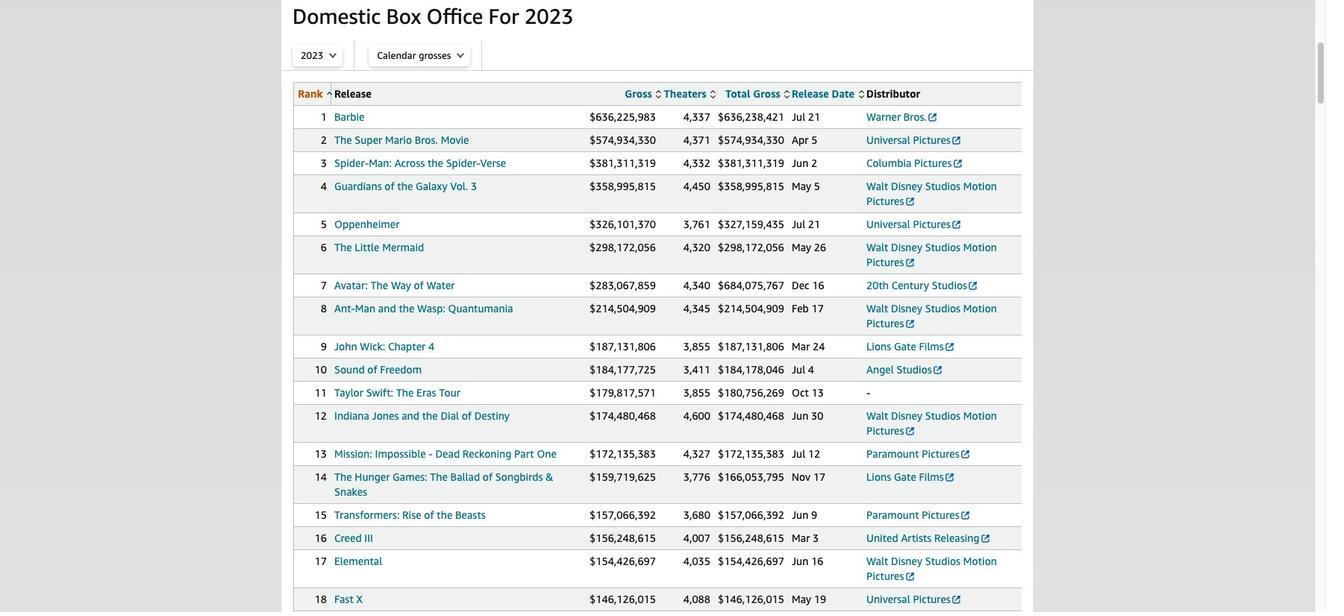 Task type: locate. For each thing, give the bounding box(es) containing it.
1 vertical spatial 3,855
[[684, 387, 711, 399]]

lions up united
[[867, 471, 891, 484]]

12 up nov
[[808, 448, 821, 461]]

1 walt disney studios motion pictures from the top
[[867, 180, 997, 208]]

1 horizontal spatial -
[[867, 387, 871, 399]]

1 $358,995,815 from the left
[[590, 180, 656, 193]]

0 vertical spatial universal pictures link
[[867, 134, 962, 146]]

1 vertical spatial 9
[[811, 509, 818, 522]]

walt disney studios motion pictures down 20th century studios link
[[867, 302, 997, 330]]

2 paramount from the top
[[867, 509, 919, 522]]

walt for 16
[[867, 555, 889, 568]]

total
[[725, 87, 751, 100]]

4
[[321, 180, 327, 193], [428, 340, 435, 353], [808, 364, 814, 376]]

1 $298,172,056 from the left
[[590, 241, 656, 254]]

1 paramount from the top
[[867, 448, 919, 461]]

11
[[315, 387, 327, 399]]

walt for 30
[[867, 410, 889, 422]]

2 $157,066,392 from the left
[[718, 509, 785, 522]]

$157,066,392 down $159,719,625
[[590, 509, 656, 522]]

0 horizontal spatial $574,934,330
[[590, 134, 656, 146]]

universal pictures down columbia pictures on the right
[[867, 218, 951, 231]]

4 walt disney studios motion pictures link from the top
[[867, 410, 997, 437]]

21 for $636,238,421 jul 21
[[808, 110, 821, 123]]

of right ballad
[[483, 471, 493, 484]]

0 vertical spatial may
[[792, 180, 811, 193]]

20th century studios
[[867, 279, 967, 292]]

0 horizontal spatial $298,172,056
[[590, 241, 656, 254]]

4,337
[[684, 110, 711, 123]]

universal for 19
[[867, 593, 910, 606]]

little
[[355, 241, 380, 254]]

universal
[[867, 134, 910, 146], [867, 218, 910, 231], [867, 593, 910, 606]]

lions gate films link up angel studios link at bottom right
[[867, 340, 955, 353]]

$172,135,383 up $159,719,625
[[590, 448, 656, 461]]

1 horizontal spatial spider-
[[446, 157, 480, 169]]

$184,178,046 jul 4
[[718, 364, 814, 376]]

5 walt disney studios motion pictures from the top
[[867, 555, 997, 583]]

$187,131,806 for $187,131,806
[[590, 340, 656, 353]]

universal pictures for $574,934,330 apr 5
[[867, 134, 951, 146]]

24
[[813, 340, 825, 353]]

universal pictures link up the columbia pictures link
[[867, 134, 962, 146]]

mermaid
[[382, 241, 424, 254]]

0 vertical spatial universal
[[867, 134, 910, 146]]

1 universal pictures link from the top
[[867, 134, 962, 146]]

1 horizontal spatial $381,311,319
[[718, 157, 785, 169]]

2 lions from the top
[[867, 471, 891, 484]]

2023 right for
[[525, 4, 574, 28]]

2 vertical spatial may
[[792, 593, 811, 606]]

2 3,855 from the top
[[684, 387, 711, 399]]

2 walt disney studios motion pictures link from the top
[[867, 241, 997, 269]]

$157,066,392
[[590, 509, 656, 522], [718, 509, 785, 522]]

1 motion from the top
[[964, 180, 997, 193]]

bros. up the spider-man: across the spider-verse link
[[415, 134, 438, 146]]

$358,995,815 for $358,995,815
[[590, 180, 656, 193]]

universal for 21
[[867, 218, 910, 231]]

1 jun from the top
[[792, 157, 809, 169]]

2 paramount pictures link from the top
[[867, 509, 971, 522]]

dropdown image
[[330, 52, 337, 58], [457, 52, 465, 58]]

$214,504,909 down '$283,067,859'
[[590, 302, 656, 315]]

1 horizontal spatial $146,126,015
[[718, 593, 785, 606]]

0 vertical spatial 9
[[321, 340, 327, 353]]

jul up oct
[[792, 364, 806, 376]]

$174,480,468 down $179,817,571
[[590, 410, 656, 422]]

2 mar from the top
[[792, 532, 810, 545]]

disney
[[891, 180, 923, 193], [891, 241, 923, 254], [891, 302, 923, 315], [891, 410, 923, 422], [891, 555, 923, 568]]

$187,131,806 up $184,178,046
[[718, 340, 785, 353]]

$172,135,383
[[590, 448, 656, 461], [718, 448, 785, 461]]

1 vertical spatial 5
[[814, 180, 820, 193]]

16 for $283,067,859
[[812, 279, 825, 292]]

walt disney studios motion pictures link down angel studios link at bottom right
[[867, 410, 997, 437]]

8 ant-man and the wasp: quantumania
[[321, 302, 513, 315]]

0 vertical spatial paramount pictures link
[[867, 448, 971, 461]]

1 horizontal spatial 4
[[428, 340, 435, 353]]

1 $187,131,806 from the left
[[590, 340, 656, 353]]

jun down nov
[[792, 509, 809, 522]]

universal pictures for $146,126,015 may 19
[[867, 593, 951, 606]]

1 3,855 from the top
[[684, 340, 711, 353]]

3 jul from the top
[[792, 364, 806, 376]]

11 taylor swift: the eras tour
[[315, 387, 460, 399]]

17 elemental
[[315, 555, 382, 568]]

3,855 up the 4,600
[[684, 387, 711, 399]]

walt disney studios motion pictures link for $358,995,815 may 5
[[867, 180, 997, 208]]

4 guardians of the galaxy vol. 3
[[321, 180, 477, 193]]

$174,480,468 down $180,756,269
[[718, 410, 785, 422]]

1 walt from the top
[[867, 180, 889, 193]]

the for verse
[[428, 157, 443, 169]]

walt disney studios motion pictures down angel studios link at bottom right
[[867, 410, 997, 437]]

walt for 26
[[867, 241, 889, 254]]

6 the little mermaid
[[321, 241, 424, 254]]

creed iii link
[[334, 532, 373, 545]]

domestic
[[293, 4, 381, 28]]

1 vertical spatial gate
[[894, 471, 916, 484]]

2 universal pictures link from the top
[[867, 218, 962, 231]]

$174,480,468 for $174,480,468
[[590, 410, 656, 422]]

walt disney studios motion pictures link up 20th century studios link
[[867, 241, 997, 269]]

and
[[378, 302, 396, 315], [402, 410, 420, 422]]

0 vertical spatial lions gate films
[[867, 340, 944, 353]]

transformers: rise of the beasts link
[[334, 509, 486, 522]]

4 jun from the top
[[792, 555, 809, 568]]

super
[[355, 134, 382, 146]]

2 vertical spatial universal pictures link
[[867, 593, 962, 606]]

1 horizontal spatial $187,131,806
[[718, 340, 785, 353]]

2 motion from the top
[[964, 241, 997, 254]]

$159,719,625
[[590, 471, 656, 484]]

films for 17
[[919, 471, 944, 484]]

1 $174,480,468 from the left
[[590, 410, 656, 422]]

bros. right the warner
[[904, 110, 927, 123]]

paramount pictures for $172,135,383 jul 12
[[867, 448, 960, 461]]

2 vertical spatial 3
[[813, 532, 819, 545]]

the little mermaid link
[[334, 241, 424, 254]]

2 up $358,995,815 may 5
[[811, 157, 818, 169]]

2 jun from the top
[[792, 410, 809, 422]]

2 paramount pictures from the top
[[867, 509, 960, 522]]

jul up apr
[[792, 110, 806, 123]]

9 up $156,248,615 mar 3
[[811, 509, 818, 522]]

2 $154,426,697 from the left
[[718, 555, 785, 568]]

10 sound of freedom
[[315, 364, 422, 376]]

universal pictures for $327,159,435 jul 21
[[867, 218, 951, 231]]

tour
[[439, 387, 460, 399]]

jul for $327,159,435
[[792, 218, 806, 231]]

0 vertical spatial paramount pictures
[[867, 448, 960, 461]]

0 vertical spatial universal pictures
[[867, 134, 951, 146]]

disney up century
[[891, 241, 923, 254]]

0 horizontal spatial 2023
[[301, 49, 324, 61]]

2 21 from the top
[[808, 218, 821, 231]]

2 lions gate films from the top
[[867, 471, 944, 484]]

1 $156,248,615 from the left
[[590, 532, 656, 545]]

16 down 15
[[315, 532, 327, 545]]

domestic box office for 2023
[[293, 4, 574, 28]]

1 vertical spatial universal pictures
[[867, 218, 951, 231]]

$358,995,815 for $358,995,815 may 5
[[718, 180, 785, 193]]

2 universal from the top
[[867, 218, 910, 231]]

united
[[867, 532, 898, 545]]

1 may from the top
[[792, 180, 811, 193]]

16 creed iii
[[315, 532, 373, 545]]

ant-man and the wasp: quantumania link
[[334, 302, 513, 315]]

16
[[812, 279, 825, 292], [315, 532, 327, 545], [811, 555, 824, 568]]

0 vertical spatial lions gate films link
[[867, 340, 955, 353]]

$381,311,319 for $381,311,319
[[590, 157, 656, 169]]

3 disney from the top
[[891, 302, 923, 315]]

2 $358,995,815 from the left
[[718, 180, 785, 193]]

$187,131,806 mar 24
[[718, 340, 825, 353]]

reckoning
[[463, 448, 512, 461]]

0 vertical spatial 16
[[812, 279, 825, 292]]

5 walt from the top
[[867, 555, 889, 568]]

0 horizontal spatial $157,066,392
[[590, 509, 656, 522]]

total gross link
[[725, 87, 790, 100]]

spider- up vol.
[[446, 157, 480, 169]]

0 horizontal spatial 2
[[321, 134, 327, 146]]

1 horizontal spatial $174,480,468
[[718, 410, 785, 422]]

walt disney studios motion pictures link for $154,426,697 jun 16
[[867, 555, 997, 583]]

motion for 26
[[964, 241, 997, 254]]

walt disney studios motion pictures link for $214,504,909 feb 17
[[867, 302, 997, 330]]

1 vertical spatial 2
[[811, 157, 818, 169]]

1 vertical spatial and
[[402, 410, 420, 422]]

walt disney studios motion pictures for $358,995,815 may 5
[[867, 180, 997, 208]]

destiny
[[474, 410, 510, 422]]

3,855 for $187,131,806
[[684, 340, 711, 353]]

0 vertical spatial 3
[[321, 157, 327, 169]]

$358,995,815 down $381,311,319 jun 2
[[718, 180, 785, 193]]

1 vertical spatial paramount pictures
[[867, 509, 960, 522]]

2 walt disney studios motion pictures from the top
[[867, 241, 997, 269]]

5 for $358,995,815 may 5
[[814, 180, 820, 193]]

3 universal pictures from the top
[[867, 593, 951, 606]]

10
[[315, 364, 327, 376]]

3 walt from the top
[[867, 302, 889, 315]]

and right man
[[378, 302, 396, 315]]

0 vertical spatial films
[[919, 340, 944, 353]]

2 down 1
[[321, 134, 327, 146]]

century
[[892, 279, 929, 292]]

2 $214,504,909 from the left
[[718, 302, 785, 315]]

3,855 for $180,756,269
[[684, 387, 711, 399]]

1 $214,504,909 from the left
[[590, 302, 656, 315]]

2 gate from the top
[[894, 471, 916, 484]]

walt
[[867, 180, 889, 193], [867, 241, 889, 254], [867, 302, 889, 315], [867, 410, 889, 422], [867, 555, 889, 568]]

gate up angel studios link at bottom right
[[894, 340, 916, 353]]

1 lions gate films from the top
[[867, 340, 944, 353]]

$381,311,319 down $636,225,983
[[590, 157, 656, 169]]

$172,135,383 for $172,135,383
[[590, 448, 656, 461]]

$146,126,015 down "$154,426,697 jun 16"
[[718, 593, 785, 606]]

1 horizontal spatial gross
[[753, 87, 780, 100]]

3 up "$154,426,697 jun 16"
[[813, 532, 819, 545]]

1 vertical spatial 17
[[813, 471, 826, 484]]

avatar:
[[334, 279, 368, 292]]

paramount for $172,135,383 jul 12
[[867, 448, 919, 461]]

1 paramount pictures link from the top
[[867, 448, 971, 461]]

15
[[315, 509, 327, 522]]

1 universal from the top
[[867, 134, 910, 146]]

1 vertical spatial may
[[792, 241, 811, 254]]

walt disney studios motion pictures down united artists releasing link
[[867, 555, 997, 583]]

$156,248,615 for $156,248,615 mar 3
[[718, 532, 785, 545]]

0 vertical spatial 2
[[321, 134, 327, 146]]

1 vertical spatial -
[[429, 448, 433, 461]]

studios right angel
[[897, 364, 932, 376]]

one
[[537, 448, 557, 461]]

0 vertical spatial 21
[[808, 110, 821, 123]]

3 universal pictures link from the top
[[867, 593, 962, 606]]

release up barbie link
[[334, 87, 372, 100]]

the down 1 barbie at the left of page
[[334, 134, 352, 146]]

1 vertical spatial films
[[919, 471, 944, 484]]

0 horizontal spatial release
[[334, 87, 372, 100]]

creed
[[334, 532, 362, 545]]

0 horizontal spatial $154,426,697
[[590, 555, 656, 568]]

jul up nov
[[792, 448, 806, 461]]

1 vertical spatial paramount pictures link
[[867, 509, 971, 522]]

1 horizontal spatial 2
[[811, 157, 818, 169]]

quantumania
[[448, 302, 513, 315]]

21 for $327,159,435 jul 21
[[808, 218, 821, 231]]

3 jun from the top
[[792, 509, 809, 522]]

5 down $381,311,319 jun 2
[[814, 180, 820, 193]]

1 vertical spatial universal pictures link
[[867, 218, 962, 231]]

$154,426,697 jun 16
[[718, 555, 824, 568]]

gross up $636,238,421 jul 21
[[753, 87, 780, 100]]

$156,248,615
[[590, 532, 656, 545], [718, 532, 785, 545]]

0 vertical spatial 4
[[321, 180, 327, 193]]

26
[[814, 241, 826, 254]]

walt disney studios motion pictures link down united artists releasing link
[[867, 555, 997, 583]]

2 films from the top
[[919, 471, 944, 484]]

studios down 20th century studios link
[[925, 302, 961, 315]]

games:
[[393, 471, 427, 484]]

universal pictures link for $574,934,330 apr 5
[[867, 134, 962, 146]]

17 for $214,504,909 feb 17
[[812, 302, 824, 315]]

$298,172,056 down $326,101,370
[[590, 241, 656, 254]]

studios right century
[[932, 279, 967, 292]]

13
[[812, 387, 824, 399], [315, 448, 327, 461]]

walt down "columbia"
[[867, 180, 889, 193]]

studios down angel studios link at bottom right
[[925, 410, 961, 422]]

lions gate films up angel studios link at bottom right
[[867, 340, 944, 353]]

21 down the release date
[[808, 110, 821, 123]]

12 down 11
[[315, 410, 327, 422]]

1 21 from the top
[[808, 110, 821, 123]]

1 jul from the top
[[792, 110, 806, 123]]

lions gate films link for $166,053,795 nov 17
[[867, 471, 955, 484]]

$574,934,330 down $636,225,983
[[590, 134, 656, 146]]

1 lions gate films link from the top
[[867, 340, 955, 353]]

$157,066,392 jun 9
[[718, 509, 818, 522]]

13 up 14
[[315, 448, 327, 461]]

- down angel
[[867, 387, 871, 399]]

0 vertical spatial 3,855
[[684, 340, 711, 353]]

5 disney from the top
[[891, 555, 923, 568]]

warner bros. link
[[867, 110, 938, 123]]

1 $574,934,330 from the left
[[590, 134, 656, 146]]

lions
[[867, 340, 891, 353], [867, 471, 891, 484]]

$187,131,806 up "$184,177,725"
[[590, 340, 656, 353]]

0 vertical spatial bros.
[[904, 110, 927, 123]]

1 vertical spatial lions
[[867, 471, 891, 484]]

9 left john
[[321, 340, 327, 353]]

1 vertical spatial lions gate films link
[[867, 471, 955, 484]]

and for man
[[378, 302, 396, 315]]

1 release from the left
[[334, 87, 372, 100]]

release date
[[792, 87, 855, 100]]

1 walt disney studios motion pictures link from the top
[[867, 180, 997, 208]]

4 jul from the top
[[792, 448, 806, 461]]

1 horizontal spatial $298,172,056
[[718, 241, 785, 254]]

2 horizontal spatial 3
[[813, 532, 819, 545]]

3 right vol.
[[471, 180, 477, 193]]

0 horizontal spatial $187,131,806
[[590, 340, 656, 353]]

1 vertical spatial mar
[[792, 532, 810, 545]]

studios for $358,995,815 may 5
[[925, 180, 961, 193]]

2 gross from the left
[[753, 87, 780, 100]]

2 release from the left
[[792, 87, 829, 100]]

2 $574,934,330 from the left
[[718, 134, 785, 146]]

4 down 24
[[808, 364, 814, 376]]

3 walt disney studios motion pictures from the top
[[867, 302, 997, 330]]

2 $381,311,319 from the left
[[718, 157, 785, 169]]

gross
[[625, 87, 652, 100], [753, 87, 780, 100]]

1 vertical spatial 13
[[315, 448, 327, 461]]

0 vertical spatial 5
[[811, 134, 818, 146]]

4 walt from the top
[[867, 410, 889, 422]]

$636,238,421
[[718, 110, 785, 123]]

3 motion from the top
[[964, 302, 997, 315]]

$156,248,615 down $159,719,625
[[590, 532, 656, 545]]

universal up "columbia"
[[867, 134, 910, 146]]

0 vertical spatial gate
[[894, 340, 916, 353]]

walt down angel
[[867, 410, 889, 422]]

lions up angel
[[867, 340, 891, 353]]

and for jones
[[402, 410, 420, 422]]

lions gate films for $187,131,806 mar 24
[[867, 340, 944, 353]]

1 vertical spatial 12
[[808, 448, 821, 461]]

0 horizontal spatial and
[[378, 302, 396, 315]]

lions gate films up artists
[[867, 471, 944, 484]]

universal pictures down artists
[[867, 593, 951, 606]]

0 horizontal spatial $381,311,319
[[590, 157, 656, 169]]

0 vertical spatial 2023
[[525, 4, 574, 28]]

5 walt disney studios motion pictures link from the top
[[867, 555, 997, 583]]

0 vertical spatial mar
[[792, 340, 810, 353]]

disney down artists
[[891, 555, 923, 568]]

songbirds
[[496, 471, 543, 484]]

2 spider- from the left
[[446, 157, 480, 169]]

1 horizontal spatial $214,504,909
[[718, 302, 785, 315]]

1 $172,135,383 from the left
[[590, 448, 656, 461]]

1 lions from the top
[[867, 340, 891, 353]]

2 vertical spatial universal
[[867, 593, 910, 606]]

studios down the columbia pictures link
[[925, 180, 961, 193]]

17 down "16 creed iii" on the left of the page
[[315, 555, 327, 568]]

2 $187,131,806 from the left
[[718, 340, 785, 353]]

release left the 'date'
[[792, 87, 829, 100]]

1 films from the top
[[919, 340, 944, 353]]

2 $298,172,056 from the left
[[718, 241, 785, 254]]

gate for 17
[[894, 471, 916, 484]]

5 motion from the top
[[964, 555, 997, 568]]

1 spider- from the left
[[334, 157, 369, 169]]

0 horizontal spatial dropdown image
[[330, 52, 337, 58]]

$574,934,330 apr 5
[[718, 134, 818, 146]]

universal down united
[[867, 593, 910, 606]]

3 down 1
[[321, 157, 327, 169]]

jul for $172,135,383
[[792, 448, 806, 461]]

indiana jones and the dial of destiny link
[[334, 410, 510, 422]]

0 horizontal spatial bros.
[[415, 134, 438, 146]]

dropdown image for 2023
[[330, 52, 337, 58]]

jun for jun 2
[[792, 157, 809, 169]]

paramount
[[867, 448, 919, 461], [867, 509, 919, 522]]

disney down angel studios link at bottom right
[[891, 410, 923, 422]]

may for may 26
[[792, 241, 811, 254]]

2 $156,248,615 from the left
[[718, 532, 785, 545]]

1 horizontal spatial 2023
[[525, 4, 574, 28]]

$684,075,767
[[718, 279, 785, 292]]

jul for $636,238,421
[[792, 110, 806, 123]]

1 gate from the top
[[894, 340, 916, 353]]

studios for $214,504,909 feb 17
[[925, 302, 961, 315]]

walt disney studios motion pictures link down the columbia pictures link
[[867, 180, 997, 208]]

0 vertical spatial paramount
[[867, 448, 919, 461]]

$574,934,330 for $574,934,330
[[590, 134, 656, 146]]

walt disney studios motion pictures
[[867, 180, 997, 208], [867, 241, 997, 269], [867, 302, 997, 330], [867, 410, 997, 437], [867, 555, 997, 583]]

walt down united
[[867, 555, 889, 568]]

gate up artists
[[894, 471, 916, 484]]

walt disney studios motion pictures for $154,426,697 jun 16
[[867, 555, 997, 583]]

0 vertical spatial -
[[867, 387, 871, 399]]

mar for mar 3
[[792, 532, 810, 545]]

4 motion from the top
[[964, 410, 997, 422]]

walt disney studios motion pictures link down 20th century studios link
[[867, 302, 997, 330]]

1 universal pictures from the top
[[867, 134, 951, 146]]

$381,311,319 for $381,311,319 jun 2
[[718, 157, 785, 169]]

mar left 24
[[792, 340, 810, 353]]

1 dropdown image from the left
[[330, 52, 337, 58]]

swift:
[[366, 387, 393, 399]]

3 universal from the top
[[867, 593, 910, 606]]

lions gate films
[[867, 340, 944, 353], [867, 471, 944, 484]]

motion for 17
[[964, 302, 997, 315]]

1 vertical spatial lions gate films
[[867, 471, 944, 484]]

21
[[808, 110, 821, 123], [808, 218, 821, 231]]

$156,248,615 for $156,248,615
[[590, 532, 656, 545]]

1 $154,426,697 from the left
[[590, 555, 656, 568]]

disney for 16
[[891, 555, 923, 568]]

3,855
[[684, 340, 711, 353], [684, 387, 711, 399]]

wasp:
[[417, 302, 446, 315]]

$214,504,909 down $684,075,767
[[718, 302, 785, 315]]

$172,135,383 for $172,135,383 jul 12
[[718, 448, 785, 461]]

movie
[[441, 134, 469, 146]]

0 horizontal spatial -
[[429, 448, 433, 461]]

2 disney from the top
[[891, 241, 923, 254]]

2 $174,480,468 from the left
[[718, 410, 785, 422]]

the left eras
[[396, 387, 414, 399]]

2 universal pictures from the top
[[867, 218, 951, 231]]

2 jul from the top
[[792, 218, 806, 231]]

1 horizontal spatial $358,995,815
[[718, 180, 785, 193]]

5 up 6
[[321, 218, 327, 231]]

$184,177,725
[[590, 364, 656, 376]]

disney for 30
[[891, 410, 923, 422]]

$298,172,056
[[590, 241, 656, 254], [718, 241, 785, 254]]

columbia pictures
[[867, 157, 952, 169]]

4 walt disney studios motion pictures from the top
[[867, 410, 997, 437]]

universal pictures link down artists
[[867, 593, 962, 606]]

0 vertical spatial 12
[[315, 410, 327, 422]]

1 disney from the top
[[891, 180, 923, 193]]

2 dropdown image from the left
[[457, 52, 465, 58]]

may down $381,311,319 jun 2
[[792, 180, 811, 193]]

motion for 5
[[964, 180, 997, 193]]

3 walt disney studios motion pictures link from the top
[[867, 302, 997, 330]]

2 $172,135,383 from the left
[[718, 448, 785, 461]]

1 vertical spatial universal
[[867, 218, 910, 231]]

rank link
[[298, 87, 332, 100], [298, 87, 332, 100]]

1 horizontal spatial 13
[[812, 387, 824, 399]]

1 vertical spatial 3
[[471, 180, 477, 193]]

$156,248,615 down $157,066,392 jun 9
[[718, 532, 785, 545]]

18
[[315, 593, 327, 606]]

1 $381,311,319 from the left
[[590, 157, 656, 169]]

0 vertical spatial and
[[378, 302, 396, 315]]

3,855 up 3,411
[[684, 340, 711, 353]]

2 vertical spatial universal pictures
[[867, 593, 951, 606]]

dropdown image down domestic
[[330, 52, 337, 58]]

1 horizontal spatial 9
[[811, 509, 818, 522]]

0 horizontal spatial $214,504,909
[[590, 302, 656, 315]]

$154,426,697 down $156,248,615 mar 3
[[718, 555, 785, 568]]

elemental link
[[334, 555, 382, 568]]

the left beasts
[[437, 509, 453, 522]]

$157,066,392 for $157,066,392
[[590, 509, 656, 522]]

13 right oct
[[812, 387, 824, 399]]

walt disney studios motion pictures for $174,480,468 jun 30
[[867, 410, 997, 437]]

1 $146,126,015 from the left
[[590, 593, 656, 606]]

disney down century
[[891, 302, 923, 315]]

beasts
[[455, 509, 486, 522]]

2 walt from the top
[[867, 241, 889, 254]]

1 $157,066,392 from the left
[[590, 509, 656, 522]]

1 mar from the top
[[792, 340, 810, 353]]

1 horizontal spatial $157,066,392
[[718, 509, 785, 522]]

16 up 19
[[811, 555, 824, 568]]

1 horizontal spatial dropdown image
[[457, 52, 465, 58]]

3 may from the top
[[792, 593, 811, 606]]

$184,178,046
[[718, 364, 785, 376]]

2 may from the top
[[792, 241, 811, 254]]

the for of
[[422, 410, 438, 422]]

4 disney from the top
[[891, 410, 923, 422]]

$146,126,015 for $146,126,015 may 19
[[718, 593, 785, 606]]

the up galaxy
[[428, 157, 443, 169]]

1 paramount pictures from the top
[[867, 448, 960, 461]]

release for release date
[[792, 87, 829, 100]]

columbia
[[867, 157, 912, 169]]

may left 26
[[792, 241, 811, 254]]

2 lions gate films link from the top
[[867, 471, 955, 484]]

universal pictures link for $327,159,435 jul 21
[[867, 218, 962, 231]]

walt down 20th
[[867, 302, 889, 315]]

$574,934,330 down $636,238,421
[[718, 134, 785, 146]]

1 horizontal spatial release
[[792, 87, 829, 100]]

dropdown image for calendar grosses
[[457, 52, 465, 58]]

2 $146,126,015 from the left
[[718, 593, 785, 606]]

spider- up guardians
[[334, 157, 369, 169]]

artists
[[901, 532, 932, 545]]

gate for 24
[[894, 340, 916, 353]]

office
[[427, 4, 483, 28]]

2 vertical spatial 4
[[808, 364, 814, 376]]

0 horizontal spatial $358,995,815
[[590, 180, 656, 193]]

0 horizontal spatial 3
[[321, 157, 327, 169]]



Task type: describe. For each thing, give the bounding box(es) containing it.
the for quantumania
[[399, 302, 415, 315]]

the up snakes
[[334, 471, 352, 484]]

studios for $154,426,697 jun 16
[[925, 555, 961, 568]]

theaters
[[664, 87, 707, 100]]

$214,504,909 for $214,504,909
[[590, 302, 656, 315]]

of inside 14 the hunger games: the ballad of songbirds & snakes
[[483, 471, 493, 484]]

3 spider-man: across the spider-verse
[[321, 157, 506, 169]]

jun for jun 9
[[792, 509, 809, 522]]

$574,934,330 for $574,934,330 apr 5
[[718, 134, 785, 146]]

feb
[[792, 302, 809, 315]]

$180,756,269 oct 13
[[718, 387, 824, 399]]

3,411
[[684, 364, 711, 376]]

14 the hunger games: the ballad of songbirds & snakes
[[315, 471, 553, 499]]

calendar
[[377, 49, 416, 61]]

warner bros.
[[867, 110, 927, 123]]

4,088
[[684, 593, 711, 606]]

$214,504,909 feb 17
[[718, 302, 824, 315]]

fast x link
[[334, 593, 363, 606]]

releasing
[[935, 532, 980, 545]]

2 vertical spatial 5
[[321, 218, 327, 231]]

lions gate films link for $187,131,806 mar 24
[[867, 340, 955, 353]]

2 vertical spatial 17
[[315, 555, 327, 568]]

way
[[391, 279, 411, 292]]

disney for 5
[[891, 180, 923, 193]]

lions gate films for $166,053,795 nov 17
[[867, 471, 944, 484]]

$214,504,909 for $214,504,909 feb 17
[[718, 302, 785, 315]]

hunger
[[355, 471, 390, 484]]

1 horizontal spatial 3
[[471, 180, 477, 193]]

4,600
[[684, 410, 711, 422]]

12 indiana jones and the dial of destiny
[[315, 410, 510, 422]]

sound
[[334, 364, 365, 376]]

the right 6
[[334, 241, 352, 254]]

total gross
[[725, 87, 780, 100]]

part
[[514, 448, 534, 461]]

of right 'way'
[[414, 279, 424, 292]]

6
[[321, 241, 327, 254]]

dead
[[435, 448, 460, 461]]

$166,053,795 nov 17
[[718, 471, 826, 484]]

the super mario bros. movie link
[[334, 134, 469, 146]]

mar for mar 24
[[792, 340, 810, 353]]

x
[[356, 593, 363, 606]]

of right 'rise' on the bottom left
[[424, 509, 434, 522]]

1 vertical spatial bros.
[[415, 134, 438, 146]]

0 horizontal spatial 13
[[315, 448, 327, 461]]

theaters link
[[664, 87, 716, 100]]

1 vertical spatial 2023
[[301, 49, 324, 61]]

$172,135,383 jul 12
[[718, 448, 821, 461]]

the left 'way'
[[371, 279, 388, 292]]

john wick: chapter 4 link
[[334, 340, 435, 353]]

angel studios link
[[867, 364, 943, 376]]

ballad
[[451, 471, 480, 484]]

studios for $174,480,468 jun 30
[[925, 410, 961, 422]]

4,320
[[684, 241, 711, 254]]

motion for 16
[[964, 555, 997, 568]]

1 vertical spatial 4
[[428, 340, 435, 353]]

paramount pictures link for $157,066,392 jun 9
[[867, 509, 971, 522]]

may for may 5
[[792, 180, 811, 193]]

angel studios
[[867, 364, 932, 376]]

$156,248,615 mar 3
[[718, 532, 819, 545]]

the down 13 mission: impossible - dead reckoning part one
[[430, 471, 448, 484]]

of right sound
[[367, 364, 377, 376]]

release for release
[[334, 87, 372, 100]]

1 horizontal spatial 12
[[808, 448, 821, 461]]

5 for $574,934,330 apr 5
[[811, 134, 818, 146]]

2 horizontal spatial 4
[[808, 364, 814, 376]]

$146,126,015 for $146,126,015
[[590, 593, 656, 606]]

the down "across"
[[397, 180, 413, 193]]

$684,075,767 dec 16
[[718, 279, 825, 292]]

$327,159,435 jul 21
[[718, 218, 821, 231]]

dec
[[792, 279, 810, 292]]

4,035
[[684, 555, 711, 568]]

jun for jun 16
[[792, 555, 809, 568]]

warner
[[867, 110, 901, 123]]

walt for 17
[[867, 302, 889, 315]]

4,332
[[684, 157, 711, 169]]

paramount pictures for $157,066,392 jun 9
[[867, 509, 960, 522]]

gross link
[[625, 87, 661, 100]]

3,680
[[684, 509, 711, 522]]

calendar grosses
[[377, 49, 451, 61]]

$358,995,815 may 5
[[718, 180, 820, 193]]

$174,480,468 for $174,480,468 jun 30
[[718, 410, 785, 422]]

disney for 26
[[891, 241, 923, 254]]

united artists releasing link
[[867, 532, 991, 545]]

$298,172,056 for $298,172,056 may 26
[[718, 241, 785, 254]]

universal pictures link for $146,126,015 may 19
[[867, 593, 962, 606]]

jun for jun 30
[[792, 410, 809, 422]]

united artists releasing
[[867, 532, 980, 545]]

walt disney studios motion pictures link for $298,172,056 may 26
[[867, 241, 997, 269]]

walt disney studios motion pictures for $214,504,909 feb 17
[[867, 302, 997, 330]]

impossible
[[375, 448, 426, 461]]

oct
[[792, 387, 809, 399]]

across
[[395, 157, 425, 169]]

guardians
[[334, 180, 382, 193]]

18 fast x
[[315, 593, 363, 606]]

universal for 5
[[867, 134, 910, 146]]

eras
[[417, 387, 436, 399]]

fast
[[334, 593, 354, 606]]

lions for $166,053,795 nov 17
[[867, 471, 891, 484]]

motion for 30
[[964, 410, 997, 422]]

4,007
[[684, 532, 711, 545]]

distributor
[[867, 87, 920, 100]]

16 for $154,426,697
[[811, 555, 824, 568]]

4,371
[[684, 134, 711, 146]]

chapter
[[388, 340, 426, 353]]

1 horizontal spatial bros.
[[904, 110, 927, 123]]

30
[[811, 410, 824, 422]]

walt for 5
[[867, 180, 889, 193]]

barbie
[[334, 110, 365, 123]]

ant-
[[334, 302, 355, 315]]

jul for $184,178,046
[[792, 364, 806, 376]]

0 vertical spatial 13
[[812, 387, 824, 399]]

walt disney studios motion pictures link for $174,480,468 jun 30
[[867, 410, 997, 437]]

oppenheimer link
[[334, 218, 400, 231]]

$146,126,015 may 19
[[718, 593, 826, 606]]

0 horizontal spatial 4
[[321, 180, 327, 193]]

$154,426,697 for $154,426,697 jun 16
[[718, 555, 785, 568]]

1 vertical spatial 16
[[315, 532, 327, 545]]

4,450
[[684, 180, 711, 193]]

paramount pictures link for $172,135,383 jul 12
[[867, 448, 971, 461]]

studios for $684,075,767 dec 16
[[932, 279, 967, 292]]

barbie link
[[334, 110, 365, 123]]

$174,480,468 jun 30
[[718, 410, 824, 422]]

$157,066,392 for $157,066,392 jun 9
[[718, 509, 785, 522]]

box
[[386, 4, 421, 28]]

0 horizontal spatial 12
[[315, 410, 327, 422]]

disney for 17
[[891, 302, 923, 315]]

1 gross from the left
[[625, 87, 652, 100]]

studios for $298,172,056 may 26
[[925, 241, 961, 254]]

17 for $166,053,795 nov 17
[[813, 471, 826, 484]]

paramount for $157,066,392 jun 9
[[867, 509, 919, 522]]

verse
[[480, 157, 506, 169]]

films for 24
[[919, 340, 944, 353]]

john
[[334, 340, 357, 353]]

lions for $187,131,806 mar 24
[[867, 340, 891, 353]]

dial
[[441, 410, 459, 422]]

of right dial
[[462, 410, 472, 422]]

14
[[315, 471, 327, 484]]

15 transformers: rise of the beasts
[[315, 509, 486, 522]]

$154,426,697 for $154,426,697
[[590, 555, 656, 568]]

19
[[814, 593, 826, 606]]

9 john wick: chapter 4
[[321, 340, 435, 353]]

$187,131,806 for $187,131,806 mar 24
[[718, 340, 785, 353]]

walt disney studios motion pictures for $298,172,056 may 26
[[867, 241, 997, 269]]

sound of freedom link
[[334, 364, 422, 376]]

jones
[[372, 410, 399, 422]]

$636,225,983
[[590, 110, 656, 123]]

transformers:
[[334, 509, 400, 522]]

of down "man:"
[[385, 180, 395, 193]]

0 horizontal spatial 9
[[321, 340, 327, 353]]

avatar: the way of water link
[[334, 279, 455, 292]]

&
[[546, 471, 553, 484]]

5 oppenheimer
[[321, 218, 400, 231]]



Task type: vqa. For each thing, say whether or not it's contained in the screenshot.
Jungle Cruise LINK
no



